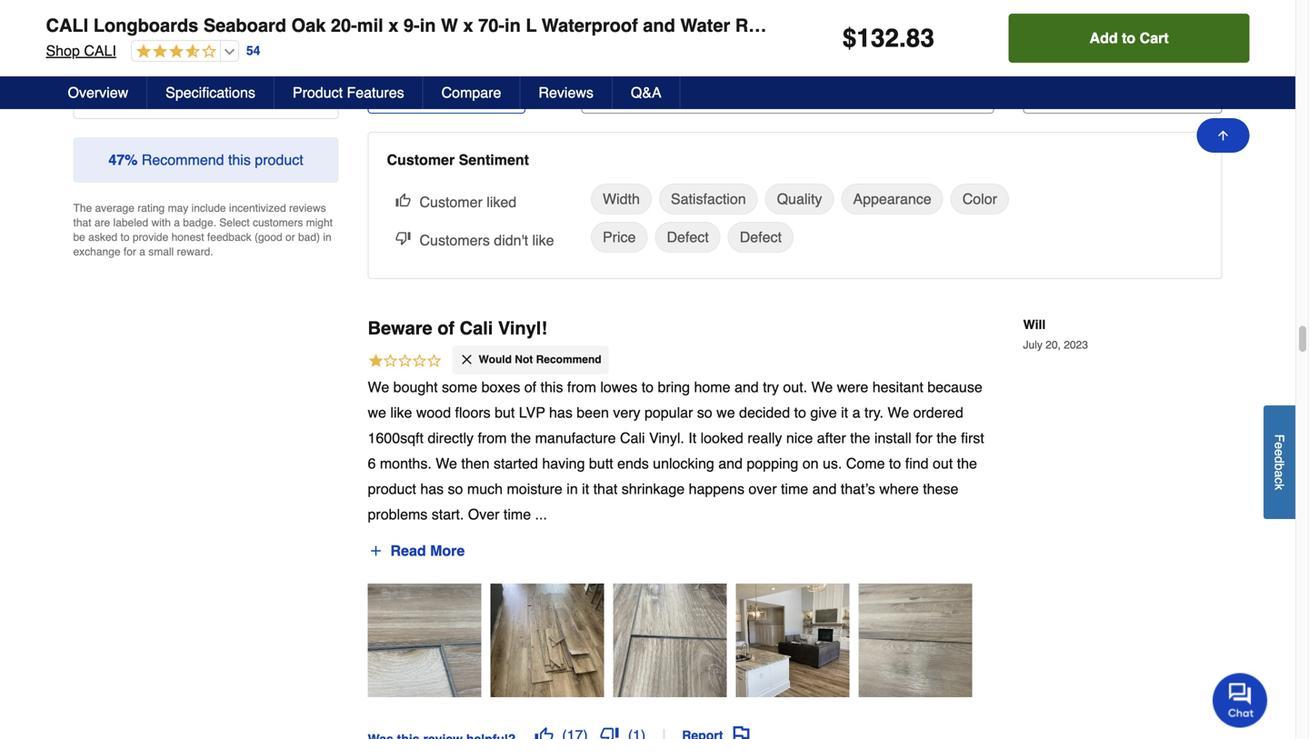 Task type: describe. For each thing, give the bounding box(es) containing it.
9-
[[404, 15, 420, 36]]

(good
[[255, 231, 283, 244]]

add to cart
[[1090, 30, 1170, 46]]

be
[[73, 231, 85, 244]]

https://photos us.bazaarvoice.com/photo/2/cghvdg86bg93zxm/7b8b42a9 6b90 5a2d a6f8 1bfedc5d8f6c image
[[368, 584, 482, 698]]

chat invite button image
[[1214, 673, 1269, 728]]

0 vertical spatial product
[[255, 152, 304, 168]]

give
[[811, 404, 838, 421]]

mil
[[357, 15, 384, 36]]

1 e from the top
[[1273, 442, 1288, 449]]

cali longboards seaboard oak 20-mil x 9-in w x 70-in l waterproof and water resistant interlocking luxury vinyl plank flooring (26.62-sq ft/ car
[[46, 15, 1310, 36]]

plank
[[1045, 15, 1093, 36]]

0 vertical spatial of
[[438, 318, 455, 339]]

lvp
[[519, 404, 546, 421]]

overview
[[68, 84, 128, 101]]

longboards
[[93, 15, 199, 36]]

moisture
[[507, 481, 563, 497]]

https://photos us.bazaarvoice.com/photo/2/cghvdg86bg93zxm/c30d266b fdf4 5513 be72 f93756fd32db image
[[491, 584, 604, 698]]

problems
[[368, 506, 428, 523]]

0 vertical spatial from
[[568, 379, 597, 396]]

these
[[924, 481, 959, 497]]

were
[[837, 379, 869, 396]]

seaboard
[[204, 15, 287, 36]]

customers didn't like
[[420, 232, 554, 249]]

some
[[442, 379, 478, 396]]

been
[[577, 404, 609, 421]]

thumb up image
[[396, 193, 411, 208]]

1 star
[[88, 23, 117, 36]]

we right the try.
[[888, 404, 910, 421]]

(26.62-
[[1176, 15, 1234, 36]]

color button
[[951, 184, 1010, 215]]

close image
[[460, 352, 474, 367]]

1 vertical spatial cali
[[84, 42, 116, 59]]

resistant
[[736, 15, 818, 36]]

honest
[[172, 231, 204, 244]]

having
[[542, 455, 585, 472]]

of inside we bought some boxes of this from lowes to bring home and try out. we were hesitant because we like wood floors but lvp has been very popular so we decided to give it a try. we ordered 1600sqft directly from the manufacture cali vinyl. it looked really nice after the install for the first 6 months. we then started having butt ends unlocking and popping on us. come to find out the product has so much moisture in it that shrinkage happens over time and that's where these problems start. over time ...
[[525, 379, 537, 396]]

https://photos us.bazaarvoice.com/photo/2/cghvdg86bg93zxm/4e31ff41 cd8e 5c2b 9cdf 012ffc9582ef image
[[614, 584, 727, 698]]

2 we from the left
[[717, 404, 736, 421]]

and left water
[[643, 15, 676, 36]]

thumb up image
[[535, 727, 553, 740]]

features
[[347, 84, 404, 101]]

and down looked
[[719, 455, 743, 472]]

over
[[468, 506, 500, 523]]

try.
[[865, 404, 884, 421]]

feedback
[[207, 231, 252, 244]]

sentiment
[[459, 152, 529, 168]]

beware of cali vinyl!
[[368, 318, 548, 339]]

butt
[[589, 455, 614, 472]]

2 e from the top
[[1273, 449, 1288, 456]]

to inside button
[[1123, 30, 1136, 46]]

6
[[368, 455, 376, 472]]

started
[[494, 455, 538, 472]]

vinyl.
[[649, 430, 685, 446]]

decided
[[740, 404, 791, 421]]

compare button
[[424, 76, 521, 109]]

1 x from the left
[[389, 15, 399, 36]]

1 vertical spatial it
[[582, 481, 590, 497]]

1 star image
[[368, 352, 443, 372]]

will
[[1024, 318, 1046, 332]]

waterproof
[[542, 15, 638, 36]]

bought
[[394, 379, 438, 396]]

really
[[748, 430, 783, 446]]

0 horizontal spatial from
[[478, 430, 507, 446]]

to left find
[[890, 455, 902, 472]]

f e e d b a c k
[[1273, 434, 1288, 490]]

price button
[[591, 222, 648, 253]]

the up started
[[511, 430, 531, 446]]

width button
[[591, 184, 652, 215]]

may
[[168, 202, 189, 215]]

a inside we bought some boxes of this from lowes to bring home and try out. we were hesitant because we like wood floors but lvp has been very popular so we decided to give it a try. we ordered 1600sqft directly from the manufacture cali vinyl. it looked really nice after the install for the first 6 months. we then started having butt ends unlocking and popping on us. come to find out the product has so much moisture in it that shrinkage happens over time and that's where these problems start. over time ...
[[853, 404, 861, 421]]

$
[[843, 24, 857, 53]]

...
[[535, 506, 548, 523]]

labeled
[[113, 217, 148, 229]]

width
[[603, 191, 640, 208]]

132
[[857, 24, 900, 53]]

and down us.
[[813, 481, 837, 497]]

a inside button
[[1273, 471, 1288, 478]]

floors
[[455, 404, 491, 421]]

very
[[613, 404, 641, 421]]

d
[[1273, 456, 1288, 463]]

car
[[1282, 15, 1310, 36]]

0 horizontal spatial time
[[504, 506, 531, 523]]

54
[[246, 43, 261, 58]]

but
[[495, 404, 515, 421]]

we up give
[[812, 379, 833, 396]]

reviews button
[[521, 76, 613, 109]]

after
[[817, 430, 847, 446]]

might
[[306, 217, 333, 229]]

home
[[695, 379, 731, 396]]

the right out
[[958, 455, 978, 472]]

0 vertical spatial time
[[781, 481, 809, 497]]

thumb down image
[[396, 231, 411, 246]]

product inside we bought some boxes of this from lowes to bring home and try out. we were hesitant because we like wood floors but lvp has been very popular so we decided to give it a try. we ordered 1600sqft directly from the manufacture cali vinyl. it looked really nice after the install for the first 6 months. we then started having butt ends unlocking and popping on us. come to find out the product has so much moisture in it that shrinkage happens over time and that's where these problems start. over time ...
[[368, 481, 417, 497]]

review
[[207, 75, 257, 92]]

ordered
[[914, 404, 964, 421]]

out
[[933, 455, 954, 472]]

oak
[[292, 15, 326, 36]]

incentivized
[[229, 202, 286, 215]]

are
[[94, 217, 110, 229]]

we bought some boxes of this from lowes to bring home and try out. we were hesitant because we like wood floors but lvp has been very popular so we decided to give it a try. we ordered 1600sqft directly from the manufacture cali vinyl. it looked really nice after the install for the first 6 months. we then started having butt ends unlocking and popping on us. come to find out the product has so much moisture in it that shrinkage happens over time and that's where these problems start. over time ...
[[368, 379, 985, 523]]

read
[[391, 542, 426, 559]]

in left l
[[505, 15, 521, 36]]

arrow up image
[[1217, 128, 1231, 143]]

customer for customer liked
[[420, 194, 483, 211]]

would
[[479, 354, 512, 366]]

looked
[[701, 430, 744, 446]]

recommend for %
[[142, 152, 224, 168]]

more
[[430, 542, 465, 559]]

0 vertical spatial so
[[698, 404, 713, 421]]

manufacture
[[535, 430, 616, 446]]

star
[[97, 23, 117, 36]]

1 horizontal spatial it
[[842, 404, 849, 421]]

luxury
[[931, 15, 992, 36]]

provide
[[133, 231, 169, 244]]

specifications button
[[148, 76, 275, 109]]

we down 1 star image on the left of the page
[[368, 379, 390, 396]]

and left try
[[735, 379, 759, 396]]



Task type: vqa. For each thing, say whether or not it's contained in the screenshot.
top the has
yes



Task type: locate. For each thing, give the bounding box(es) containing it.
0 horizontal spatial defect
[[667, 229, 709, 246]]

customer
[[387, 152, 455, 168], [420, 194, 483, 211]]

cali down 1 star
[[84, 42, 116, 59]]

come
[[847, 455, 886, 472]]

e up b
[[1273, 449, 1288, 456]]

to
[[1123, 30, 1136, 46], [121, 231, 130, 244], [642, 379, 654, 396], [795, 404, 807, 421], [890, 455, 902, 472]]

for inside the average rating may include incentivized reviews that are labeled with a badge. select customers might be asked to provide honest feedback (good or bad) in exchange for a small reward.
[[124, 246, 136, 258]]

c
[[1273, 478, 1288, 484]]

1 horizontal spatial defect
[[740, 229, 782, 246]]

0 horizontal spatial x
[[389, 15, 399, 36]]

b
[[1273, 463, 1288, 471]]

include
[[192, 202, 226, 215]]

%
[[125, 152, 138, 168]]

2 defect from the left
[[740, 229, 782, 246]]

ends
[[618, 455, 649, 472]]

the
[[511, 430, 531, 446], [851, 430, 871, 446], [937, 430, 957, 446], [958, 455, 978, 472]]

this up the incentivized
[[228, 152, 251, 168]]

2023
[[1064, 339, 1089, 352]]

customer for customer sentiment
[[387, 152, 455, 168]]

1 vertical spatial has
[[421, 481, 444, 497]]

0 vertical spatial like
[[533, 232, 554, 249]]

like up 1600sqft at the bottom left of the page
[[391, 404, 412, 421]]

like
[[533, 232, 554, 249], [391, 404, 412, 421]]

1 we from the left
[[368, 404, 387, 421]]

a right write
[[195, 75, 203, 92]]

1 vertical spatial customer
[[420, 194, 483, 211]]

liked
[[487, 194, 517, 211]]

recommend right not
[[536, 354, 602, 366]]

ft/
[[1260, 15, 1277, 36]]

0 horizontal spatial has
[[421, 481, 444, 497]]

select
[[219, 217, 250, 229]]

time
[[781, 481, 809, 497], [504, 506, 531, 523]]

that's
[[841, 481, 876, 497]]

1 horizontal spatial that
[[594, 481, 618, 497]]

vinyl!
[[498, 318, 548, 339]]

1 horizontal spatial recommend
[[536, 354, 602, 366]]

it down butt
[[582, 481, 590, 497]]

the average rating may include incentivized reviews that are labeled with a badge. select customers might be asked to provide honest feedback (good or bad) in exchange for a small reward.
[[73, 202, 333, 258]]

a left the try.
[[853, 404, 861, 421]]

badge.
[[183, 217, 216, 229]]

1 horizontal spatial x
[[463, 15, 474, 36]]

1 vertical spatial of
[[525, 379, 537, 396]]

bring
[[658, 379, 690, 396]]

of right beware
[[438, 318, 455, 339]]

we down directly
[[436, 455, 457, 472]]

0 horizontal spatial it
[[582, 481, 590, 497]]

with
[[152, 217, 171, 229]]

recommend for not
[[536, 354, 602, 366]]

1 horizontal spatial for
[[916, 430, 933, 446]]

0 horizontal spatial of
[[438, 318, 455, 339]]

because
[[928, 379, 983, 396]]

for up find
[[916, 430, 933, 446]]

0 vertical spatial it
[[842, 404, 849, 421]]

20,
[[1046, 339, 1061, 352]]

1 horizontal spatial has
[[549, 404, 573, 421]]

1 vertical spatial recommend
[[536, 354, 602, 366]]

0 horizontal spatial so
[[448, 481, 463, 497]]

that inside the average rating may include incentivized reviews that are labeled with a badge. select customers might be asked to provide honest feedback (good or bad) in exchange for a small reward.
[[73, 217, 91, 229]]

0 horizontal spatial recommend
[[142, 152, 224, 168]]

cali up shop
[[46, 15, 88, 36]]

1 horizontal spatial cali
[[620, 430, 645, 446]]

defect button down quality button
[[728, 222, 794, 253]]

that inside we bought some boxes of this from lowes to bring home and try out. we were hesitant because we like wood floors but lvp has been very popular so we decided to give it a try. we ordered 1600sqft directly from the manufacture cali vinyl. it looked really nice after the install for the first 6 months. we then started having butt ends unlocking and popping on us. come to find out the product has so much moisture in it that shrinkage happens over time and that's where these problems start. over time ...
[[594, 481, 618, 497]]

then
[[462, 455, 490, 472]]

flag image
[[733, 727, 751, 740]]

bad)
[[298, 231, 320, 244]]

f
[[1273, 434, 1288, 442]]

reward.
[[177, 246, 213, 258]]

reviews
[[539, 84, 594, 101]]

like inside we bought some boxes of this from lowes to bring home and try out. we were hesitant because we like wood floors but lvp has been very popular so we decided to give it a try. we ordered 1600sqft directly from the manufacture cali vinyl. it looked really nice after the install for the first 6 months. we then started having butt ends unlocking and popping on us. come to find out the product has so much moisture in it that shrinkage happens over time and that's where these problems start. over time ...
[[391, 404, 412, 421]]

1 horizontal spatial defect button
[[728, 222, 794, 253]]

interlocking
[[823, 15, 926, 36]]

boxes
[[482, 379, 521, 396]]

where
[[880, 481, 919, 497]]

it right give
[[842, 404, 849, 421]]

l
[[526, 15, 537, 36]]

like right didn't on the top of page
[[533, 232, 554, 249]]

w
[[441, 15, 458, 36]]

vinyl
[[997, 15, 1040, 36]]

in inside the average rating may include incentivized reviews that are labeled with a badge. select customers might be asked to provide honest feedback (good or bad) in exchange for a small reward.
[[323, 231, 332, 244]]

1 vertical spatial like
[[391, 404, 412, 421]]

we up 1600sqft at the bottom left of the page
[[368, 404, 387, 421]]

x left 9- on the top left of the page
[[389, 15, 399, 36]]

1 horizontal spatial we
[[717, 404, 736, 421]]

1 defect from the left
[[667, 229, 709, 246]]

defect down quality button
[[740, 229, 782, 246]]

1 vertical spatial this
[[541, 379, 563, 396]]

20-
[[331, 15, 357, 36]]

a up k
[[1273, 471, 1288, 478]]

time down on
[[781, 481, 809, 497]]

customer sentiment
[[387, 152, 529, 168]]

0 horizontal spatial we
[[368, 404, 387, 421]]

1 horizontal spatial of
[[525, 379, 537, 396]]

1 horizontal spatial so
[[698, 404, 713, 421]]

a inside button
[[195, 75, 203, 92]]

recommend
[[142, 152, 224, 168], [536, 354, 602, 366]]

https://photos us.bazaarvoice.com/photo/2/cghvdg86bg93zxm/25f64a43 ec3a 59ad 9b65 e8f45a1c238c image
[[736, 584, 850, 698]]

asked
[[88, 231, 118, 244]]

0 horizontal spatial that
[[73, 217, 91, 229]]

has
[[549, 404, 573, 421], [421, 481, 444, 497]]

has up start.
[[421, 481, 444, 497]]

customer up thumb up icon
[[387, 152, 455, 168]]

the up come
[[851, 430, 871, 446]]

that down butt
[[594, 481, 618, 497]]

customers
[[253, 217, 303, 229]]

plus image
[[369, 544, 383, 558]]

$ 132 . 83
[[843, 24, 935, 53]]

0 vertical spatial cali
[[46, 15, 88, 36]]

3.6 stars image
[[132, 44, 216, 60]]

reviews
[[289, 202, 326, 215]]

a down may at the top left of page
[[174, 217, 180, 229]]

customer up customers
[[420, 194, 483, 211]]

1 defect button from the left
[[655, 222, 721, 253]]

from down but
[[478, 430, 507, 446]]

cali up ends
[[620, 430, 645, 446]]

0 horizontal spatial for
[[124, 246, 136, 258]]

would not recommend
[[479, 354, 602, 366]]

quality
[[777, 191, 823, 208]]

for inside we bought some boxes of this from lowes to bring home and try out. we were hesitant because we like wood floors but lvp has been very popular so we decided to give it a try. we ordered 1600sqft directly from the manufacture cali vinyl. it looked really nice after the install for the first 6 months. we then started having butt ends unlocking and popping on us. come to find out the product has so much moisture in it that shrinkage happens over time and that's where these problems start. over time ...
[[916, 430, 933, 446]]

to left bring
[[642, 379, 654, 396]]

https://photos us.bazaarvoice.com/photo/2/cghvdg86bg93zxm/7dda405f c4f3 5c0f 8d93 d0621fe811c0 image
[[859, 584, 973, 698]]

1 horizontal spatial time
[[781, 481, 809, 497]]

out.
[[784, 379, 808, 396]]

beware
[[368, 318, 433, 339]]

0 vertical spatial recommend
[[142, 152, 224, 168]]

0 vertical spatial cali
[[460, 318, 493, 339]]

1 vertical spatial so
[[448, 481, 463, 497]]

product up the incentivized
[[255, 152, 304, 168]]

0 vertical spatial has
[[549, 404, 573, 421]]

defect button down satisfaction button
[[655, 222, 721, 253]]

this down would not recommend
[[541, 379, 563, 396]]

to left give
[[795, 404, 807, 421]]

has right lvp
[[549, 404, 573, 421]]

26%
[[302, 23, 324, 36]]

rating
[[138, 202, 165, 215]]

unlocking
[[653, 455, 715, 472]]

us.
[[823, 455, 843, 472]]

customer liked
[[420, 194, 517, 211]]

over
[[749, 481, 777, 497]]

e
[[1273, 442, 1288, 449], [1273, 449, 1288, 456]]

start.
[[432, 506, 464, 523]]

1 horizontal spatial this
[[541, 379, 563, 396]]

e up "d"
[[1273, 442, 1288, 449]]

this inside we bought some boxes of this from lowes to bring home and try out. we were hesitant because we like wood floors but lvp has been very popular so we decided to give it a try. we ordered 1600sqft directly from the manufacture cali vinyl. it looked really nice after the install for the first 6 months. we then started having butt ends unlocking and popping on us. come to find out the product has so much moisture in it that shrinkage happens over time and that's where these problems start. over time ...
[[541, 379, 563, 396]]

on
[[803, 455, 819, 472]]

1 vertical spatial that
[[594, 481, 618, 497]]

1 vertical spatial time
[[504, 506, 531, 523]]

of up lvp
[[525, 379, 537, 396]]

0 horizontal spatial this
[[228, 152, 251, 168]]

x right w
[[463, 15, 474, 36]]

exchange
[[73, 246, 121, 258]]

0 horizontal spatial product
[[255, 152, 304, 168]]

1 vertical spatial cali
[[620, 430, 645, 446]]

not
[[515, 354, 533, 366]]

in inside we bought some boxes of this from lowes to bring home and try out. we were hesitant because we like wood floors but lvp has been very popular so we decided to give it a try. we ordered 1600sqft directly from the manufacture cali vinyl. it looked really nice after the install for the first 6 months. we then started having butt ends unlocking and popping on us. come to find out the product has so much moisture in it that shrinkage happens over time and that's where these problems start. over time ...
[[567, 481, 578, 497]]

popular
[[645, 404, 693, 421]]

in down having
[[567, 481, 578, 497]]

product up problems
[[368, 481, 417, 497]]

q&a button
[[613, 76, 681, 109]]

nice
[[787, 430, 813, 446]]

that down the
[[73, 217, 91, 229]]

to right add
[[1123, 30, 1136, 46]]

0 horizontal spatial cali
[[460, 318, 493, 339]]

cali inside we bought some boxes of this from lowes to bring home and try out. we were hesitant because we like wood floors but lvp has been very popular so we decided to give it a try. we ordered 1600sqft directly from the manufacture cali vinyl. it looked really nice after the install for the first 6 months. we then started having butt ends unlocking and popping on us. come to find out the product has so much moisture in it that shrinkage happens over time and that's where these problems start. over time ...
[[620, 430, 645, 446]]

we up looked
[[717, 404, 736, 421]]

in down might
[[323, 231, 332, 244]]

1 horizontal spatial like
[[533, 232, 554, 249]]

a down provide
[[139, 246, 145, 258]]

thumb down image
[[601, 727, 619, 740]]

2 defect button from the left
[[728, 222, 794, 253]]

to down labeled
[[121, 231, 130, 244]]

first
[[962, 430, 985, 446]]

1 vertical spatial for
[[916, 430, 933, 446]]

july
[[1024, 339, 1043, 352]]

it
[[689, 430, 697, 446]]

0 horizontal spatial like
[[391, 404, 412, 421]]

lowes
[[601, 379, 638, 396]]

1600sqft
[[368, 430, 424, 446]]

for down provide
[[124, 246, 136, 258]]

recommend up may at the top left of page
[[142, 152, 224, 168]]

2 x from the left
[[463, 15, 474, 36]]

so up start.
[[448, 481, 463, 497]]

flooring
[[1098, 15, 1171, 36]]

appearance
[[854, 191, 932, 208]]

1 vertical spatial product
[[368, 481, 417, 497]]

1 horizontal spatial from
[[568, 379, 597, 396]]

overview button
[[50, 76, 148, 109]]

0 horizontal spatial defect button
[[655, 222, 721, 253]]

install
[[875, 430, 912, 446]]

color
[[963, 191, 998, 208]]

1 vertical spatial from
[[478, 430, 507, 446]]

0 vertical spatial that
[[73, 217, 91, 229]]

read more button
[[368, 537, 466, 566]]

to inside the average rating may include incentivized reviews that are labeled with a badge. select customers might be asked to provide honest feedback (good or bad) in exchange for a small reward.
[[121, 231, 130, 244]]

0 vertical spatial for
[[124, 246, 136, 258]]

so down home
[[698, 404, 713, 421]]

filter image
[[398, 86, 413, 100]]

of
[[438, 318, 455, 339], [525, 379, 537, 396]]

time left ...
[[504, 506, 531, 523]]

0 vertical spatial customer
[[387, 152, 455, 168]]

from up been
[[568, 379, 597, 396]]

cali up close icon
[[460, 318, 493, 339]]

in left w
[[420, 15, 436, 36]]

0 vertical spatial this
[[228, 152, 251, 168]]

find
[[906, 455, 929, 472]]

we
[[368, 379, 390, 396], [812, 379, 833, 396], [888, 404, 910, 421], [436, 455, 457, 472]]

the up out
[[937, 430, 957, 446]]

filters
[[452, 84, 496, 101]]

1 horizontal spatial product
[[368, 481, 417, 497]]

f e e d b a c k button
[[1264, 406, 1296, 519]]

defect down satisfaction button
[[667, 229, 709, 246]]



